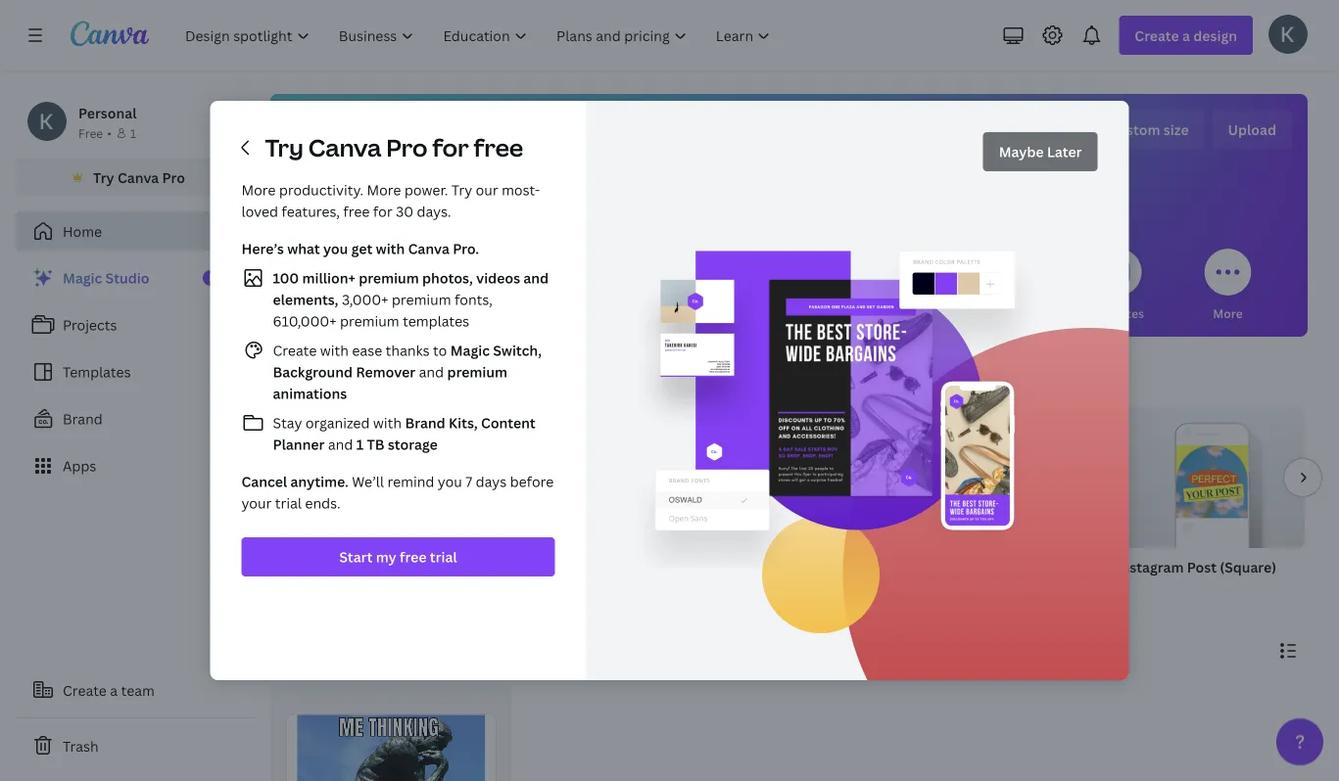 Task type: vqa. For each thing, say whether or not it's contained in the screenshot.
the bottommost the Reset
no



Task type: describe. For each thing, give the bounding box(es) containing it.
pro for try canva pro
[[162, 168, 185, 187]]

to inside list
[[433, 341, 447, 360]]

more for more productivity. more power. try our most- loved features, free for 30 days.
[[242, 181, 276, 199]]

create a team
[[63, 682, 155, 700]]

canva for try canva pro for free
[[308, 132, 381, 164]]

video
[[905, 558, 944, 577]]

what
[[287, 240, 320, 258]]

create for create with ease thanks to
[[273, 341, 317, 360]]

trash link
[[16, 727, 255, 766]]

trial inside we'll remind you 7 days before your trial ends.
[[275, 494, 302, 513]]

you for what
[[323, 240, 348, 258]]

kits,
[[449, 414, 478, 433]]

home link
[[16, 212, 255, 251]]

trial inside button
[[430, 548, 457, 567]]

cancel
[[242, 473, 287, 491]]

premium inside the 100 million+ premium photos, videos and elements,
[[359, 269, 419, 288]]

free inside button
[[400, 548, 427, 567]]

planner
[[273, 436, 325, 454]]

projects link
[[16, 306, 255, 345]]

photos,
[[422, 269, 473, 288]]

will
[[665, 117, 715, 159]]

cancel anytime.
[[242, 473, 349, 491]]

personal
[[78, 103, 137, 122]]

team
[[121, 682, 155, 700]]

home
[[63, 222, 102, 241]]

for inside the more productivity. more power. try our most- loved features, free for 30 days.
[[373, 202, 393, 221]]

might
[[307, 368, 357, 392]]

presentation
[[694, 558, 780, 577]]

group for presentation (16:9)
[[694, 408, 882, 549]]

try...
[[430, 368, 468, 392]]

free
[[78, 125, 103, 141]]

today?
[[893, 117, 1003, 159]]

presentations
[[640, 305, 719, 321]]

and 1 tb storage
[[325, 436, 438, 454]]

list containing 100 million+ premium photos, videos and elements,
[[242, 267, 555, 456]]

for you button
[[327, 235, 374, 337]]

brand kits, content planner
[[273, 414, 536, 454]]

(square)
[[1220, 558, 1277, 577]]

1 inside list
[[356, 436, 364, 454]]

you for will
[[722, 117, 780, 159]]

for you
[[329, 305, 372, 321]]

and for and
[[416, 363, 447, 382]]

and inside the 100 million+ premium photos, videos and elements,
[[524, 269, 549, 288]]

and for and 1 tb storage
[[328, 436, 353, 454]]

brand for brand
[[63, 410, 103, 429]]

days
[[476, 473, 507, 491]]

you for remind
[[438, 473, 462, 491]]

want
[[361, 368, 403, 392]]

start
[[339, 548, 373, 567]]

magic for switch,
[[450, 341, 490, 360]]

stay organized with
[[273, 414, 405, 433]]

doc group
[[270, 408, 459, 602]]

productivity.
[[279, 181, 364, 199]]

instagram
[[1117, 558, 1184, 577]]

stay
[[273, 414, 302, 433]]

presentations button
[[640, 235, 719, 337]]

doc
[[270, 558, 297, 577]]

print products button
[[967, 235, 1050, 337]]

new
[[209, 271, 234, 285]]

presentation (16:9)
[[694, 558, 821, 577]]

apps
[[63, 457, 96, 476]]

start my free trial
[[339, 548, 457, 567]]

list containing magic studio
[[16, 259, 255, 486]]

apps link
[[16, 447, 255, 486]]

get
[[351, 240, 373, 258]]

design
[[787, 117, 887, 159]]

million+
[[302, 269, 356, 288]]

social media
[[753, 305, 826, 321]]

products
[[998, 305, 1050, 321]]

premium inside premium animations
[[447, 363, 508, 382]]

post
[[1187, 558, 1217, 577]]

video group
[[905, 408, 1094, 602]]

1 horizontal spatial more
[[367, 181, 401, 199]]

docs
[[446, 305, 474, 321]]

•
[[107, 125, 112, 141]]

later
[[1047, 143, 1082, 161]]

storage
[[388, 436, 438, 454]]

our
[[476, 181, 498, 199]]

1 vertical spatial with
[[320, 341, 349, 360]]

3,000+ premium fonts, 610,000+ premium templates
[[273, 291, 493, 331]]

canva for try canva pro
[[118, 168, 159, 187]]

you inside button
[[350, 305, 372, 321]]

background
[[273, 363, 353, 382]]

start my free trial button
[[242, 538, 555, 577]]

presentation (16:9) group
[[694, 408, 882, 602]]

here's
[[242, 240, 284, 258]]



Task type: locate. For each thing, give the bounding box(es) containing it.
0 horizontal spatial magic
[[63, 269, 102, 288]]

ease
[[352, 341, 382, 360]]

magic for studio
[[63, 269, 102, 288]]

1 vertical spatial and
[[416, 363, 447, 382]]

social
[[753, 305, 788, 321]]

for
[[329, 305, 348, 321]]

and down thanks
[[416, 363, 447, 382]]

premium animations
[[273, 363, 508, 403]]

remind
[[387, 473, 434, 491]]

trial right my
[[430, 548, 457, 567]]

2 horizontal spatial and
[[524, 269, 549, 288]]

free
[[474, 132, 523, 164], [343, 202, 370, 221], [400, 548, 427, 567]]

magic up the try...
[[450, 341, 490, 360]]

0 vertical spatial free
[[474, 132, 523, 164]]

print
[[967, 305, 995, 321]]

100
[[273, 269, 299, 288]]

try down •
[[93, 168, 114, 187]]

try canva pro
[[93, 168, 185, 187]]

more productivity. more power. try our most- loved features, free for 30 days.
[[242, 181, 540, 221]]

0 vertical spatial magic
[[63, 269, 102, 288]]

maybe later
[[999, 143, 1082, 161]]

magic studio
[[63, 269, 149, 288]]

trial
[[275, 494, 302, 513], [430, 548, 457, 567]]

switch,
[[493, 341, 542, 360]]

list
[[16, 259, 255, 486], [242, 267, 555, 456]]

templates
[[403, 312, 469, 331]]

canva up productivity.
[[308, 132, 381, 164]]

1 horizontal spatial 1
[[356, 436, 364, 454]]

you
[[722, 117, 780, 159], [323, 240, 348, 258], [350, 305, 372, 321], [438, 473, 462, 491]]

animations
[[273, 385, 347, 403]]

2 horizontal spatial more
[[1213, 305, 1243, 321]]

pro.
[[453, 240, 479, 258]]

30
[[396, 202, 414, 221]]

brand inside the brand link
[[63, 410, 103, 429]]

try for try canva pro for free
[[265, 132, 304, 164]]

you might want to try...
[[270, 368, 468, 392]]

create
[[273, 341, 317, 360], [63, 682, 107, 700]]

days.
[[417, 202, 451, 221]]

1 vertical spatial pro
[[162, 168, 185, 187]]

videos
[[880, 305, 918, 321]]

2 horizontal spatial canva
[[408, 240, 450, 258]]

1 horizontal spatial free
[[400, 548, 427, 567]]

brand up apps
[[63, 410, 103, 429]]

remover
[[356, 363, 416, 382]]

you right will
[[722, 117, 780, 159]]

you inside we'll remind you 7 days before your trial ends.
[[438, 473, 462, 491]]

0 vertical spatial and
[[524, 269, 549, 288]]

group for instagram post (square)
[[1117, 408, 1305, 549]]

to down thanks
[[407, 368, 425, 392]]

more button
[[1205, 235, 1252, 337]]

premium down switch,
[[447, 363, 508, 382]]

brand up storage
[[405, 414, 446, 433]]

0 vertical spatial canva
[[308, 132, 381, 164]]

a
[[110, 682, 118, 700]]

0 vertical spatial pro
[[386, 132, 428, 164]]

0 horizontal spatial free
[[343, 202, 370, 221]]

free up our
[[474, 132, 523, 164]]

before
[[510, 473, 554, 491]]

group for doc
[[270, 408, 459, 549]]

try canva pro for free
[[265, 132, 523, 164]]

1 horizontal spatial to
[[433, 341, 447, 360]]

610,000+
[[273, 312, 337, 331]]

loved
[[242, 202, 278, 221]]

try up productivity.
[[265, 132, 304, 164]]

try inside the more productivity. more power. try our most- loved features, free for 30 days.
[[452, 181, 472, 199]]

create for create a team
[[63, 682, 107, 700]]

brand inside brand kits, content planner
[[405, 414, 446, 433]]

whiteboards
[[533, 305, 606, 321]]

1 horizontal spatial magic
[[450, 341, 490, 360]]

canva up photos, on the left top of page
[[408, 240, 450, 258]]

1 vertical spatial free
[[343, 202, 370, 221]]

you right for
[[350, 305, 372, 321]]

try left our
[[452, 181, 472, 199]]

0 horizontal spatial trial
[[275, 494, 302, 513]]

3,000+
[[342, 291, 389, 309]]

more inside more button
[[1213, 305, 1243, 321]]

0 horizontal spatial canva
[[118, 168, 159, 187]]

premium up templates
[[392, 291, 451, 309]]

1 horizontal spatial trial
[[430, 548, 457, 567]]

4 group from the left
[[905, 408, 1094, 549]]

create inside list
[[273, 341, 317, 360]]

whiteboard group
[[482, 408, 670, 602]]

projects
[[63, 316, 117, 335]]

free up the here's what you get with canva pro. at left
[[343, 202, 370, 221]]

premium down the 3,000+
[[340, 312, 399, 331]]

tb
[[367, 436, 385, 454]]

free inside the more productivity. more power. try our most- loved features, free for 30 days.
[[343, 202, 370, 221]]

trash
[[63, 737, 99, 756]]

5 group from the left
[[1117, 408, 1305, 549]]

1 horizontal spatial for
[[432, 132, 469, 164]]

instagram post (square)
[[1117, 558, 1277, 577]]

with up and 1 tb storage
[[373, 414, 402, 433]]

what
[[575, 117, 659, 159]]

2 horizontal spatial try
[[452, 181, 472, 199]]

3 group from the left
[[694, 408, 882, 549]]

for up power.
[[432, 132, 469, 164]]

ends.
[[305, 494, 341, 513]]

features,
[[282, 202, 340, 221]]

power.
[[405, 181, 448, 199]]

1 group from the left
[[270, 408, 459, 549]]

1 right •
[[130, 125, 136, 141]]

pro inside button
[[162, 168, 185, 187]]

create inside button
[[63, 682, 107, 700]]

maybe later button
[[984, 132, 1098, 171]]

group for video
[[905, 408, 1094, 549]]

100 million+ premium photos, videos and elements,
[[273, 269, 549, 309]]

try canva pro button
[[16, 159, 255, 196]]

1 horizontal spatial canva
[[308, 132, 381, 164]]

most-
[[502, 181, 540, 199]]

social media button
[[753, 235, 826, 337]]

1 vertical spatial magic
[[450, 341, 490, 360]]

create with ease thanks to
[[273, 341, 450, 360]]

1 horizontal spatial and
[[416, 363, 447, 382]]

1
[[130, 125, 136, 141], [356, 436, 364, 454]]

templates link
[[16, 353, 255, 392]]

2 vertical spatial free
[[400, 548, 427, 567]]

0 vertical spatial trial
[[275, 494, 302, 513]]

1 vertical spatial trial
[[430, 548, 457, 567]]

anytime.
[[291, 473, 349, 491]]

whiteboards button
[[533, 235, 606, 337]]

0 horizontal spatial to
[[407, 368, 425, 392]]

my
[[376, 548, 397, 567]]

0 horizontal spatial pro
[[162, 168, 185, 187]]

1 left tb
[[356, 436, 364, 454]]

thanks
[[386, 341, 430, 360]]

group for whiteboard
[[482, 408, 670, 549]]

pro
[[386, 132, 428, 164], [162, 168, 185, 187]]

1 vertical spatial canva
[[118, 168, 159, 187]]

0 horizontal spatial for
[[373, 202, 393, 221]]

premium up the 3,000+
[[359, 269, 419, 288]]

trial down the cancel anytime.
[[275, 494, 302, 513]]

1 vertical spatial create
[[63, 682, 107, 700]]

you left the 7
[[438, 473, 462, 491]]

canva inside button
[[118, 168, 159, 187]]

more for more
[[1213, 305, 1243, 321]]

0 vertical spatial to
[[433, 341, 447, 360]]

pro for try canva pro for free
[[386, 132, 428, 164]]

studio
[[105, 269, 149, 288]]

0 vertical spatial 1
[[130, 125, 136, 141]]

premium
[[359, 269, 419, 288], [392, 291, 451, 309], [340, 312, 399, 331], [447, 363, 508, 382]]

pro up power.
[[386, 132, 428, 164]]

pro up home 'link'
[[162, 168, 185, 187]]

1 vertical spatial to
[[407, 368, 425, 392]]

0 horizontal spatial create
[[63, 682, 107, 700]]

top level navigation element
[[172, 16, 787, 55]]

canva up home 'link'
[[118, 168, 159, 187]]

0 horizontal spatial more
[[242, 181, 276, 199]]

print products
[[967, 305, 1050, 321]]

magic switch, background remover
[[273, 341, 542, 382]]

1 horizontal spatial create
[[273, 341, 317, 360]]

0 horizontal spatial try
[[93, 168, 114, 187]]

magic left studio
[[63, 269, 102, 288]]

group
[[270, 408, 459, 549], [482, 408, 670, 549], [694, 408, 882, 549], [905, 408, 1094, 549], [1117, 408, 1305, 549]]

1 horizontal spatial brand
[[405, 414, 446, 433]]

with up might
[[320, 341, 349, 360]]

for left 30
[[373, 202, 393, 221]]

to down templates
[[433, 341, 447, 360]]

and down stay organized with
[[328, 436, 353, 454]]

create a team button
[[16, 671, 255, 710]]

instagram post (square) group
[[1117, 408, 1305, 602]]

2 vertical spatial and
[[328, 436, 353, 454]]

brand
[[63, 410, 103, 429], [405, 414, 446, 433]]

2 vertical spatial with
[[373, 414, 402, 433]]

None search field
[[495, 182, 1083, 221]]

organized
[[306, 414, 370, 433]]

2 group from the left
[[482, 408, 670, 549]]

and
[[524, 269, 549, 288], [416, 363, 447, 382], [328, 436, 353, 454]]

we'll
[[352, 473, 384, 491]]

1 vertical spatial for
[[373, 202, 393, 221]]

2 vertical spatial canva
[[408, 240, 450, 258]]

magic
[[63, 269, 102, 288], [450, 341, 490, 360]]

and right videos
[[524, 269, 549, 288]]

create up background
[[273, 341, 317, 360]]

create left a
[[63, 682, 107, 700]]

free right my
[[400, 548, 427, 567]]

more
[[242, 181, 276, 199], [367, 181, 401, 199], [1213, 305, 1243, 321]]

brand for brand kits, content planner
[[405, 414, 446, 433]]

you left the get
[[323, 240, 348, 258]]

0 horizontal spatial 1
[[130, 125, 136, 141]]

1 horizontal spatial try
[[265, 132, 304, 164]]

free •
[[78, 125, 112, 141]]

your
[[242, 494, 272, 513]]

try inside button
[[93, 168, 114, 187]]

with right the get
[[376, 240, 405, 258]]

media
[[790, 305, 826, 321]]

2 horizontal spatial free
[[474, 132, 523, 164]]

what will you design today?
[[575, 117, 1003, 159]]

elements,
[[273, 291, 339, 309]]

0 horizontal spatial brand
[[63, 410, 103, 429]]

0 vertical spatial create
[[273, 341, 317, 360]]

7
[[466, 473, 472, 491]]

0 vertical spatial with
[[376, 240, 405, 258]]

0 horizontal spatial and
[[328, 436, 353, 454]]

we'll remind you 7 days before your trial ends.
[[242, 473, 554, 513]]

brand link
[[16, 400, 255, 439]]

1 vertical spatial 1
[[356, 436, 364, 454]]

magic inside magic switch, background remover
[[450, 341, 490, 360]]

fonts,
[[455, 291, 493, 309]]

1 horizontal spatial pro
[[386, 132, 428, 164]]

try for try canva pro
[[93, 168, 114, 187]]

content
[[481, 414, 536, 433]]

0 vertical spatial for
[[432, 132, 469, 164]]



